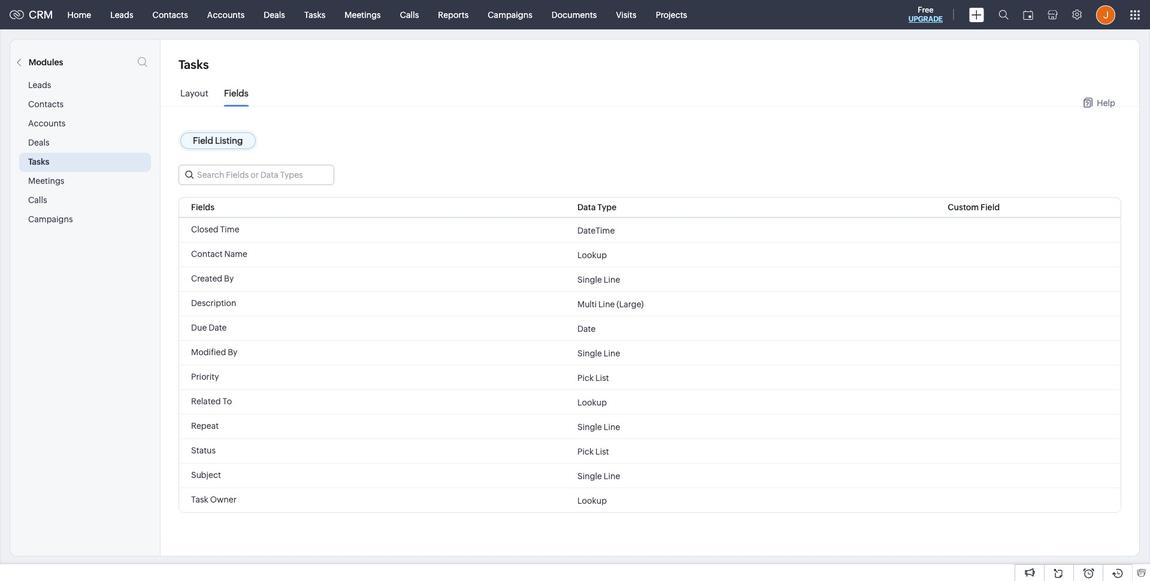 Task type: locate. For each thing, give the bounding box(es) containing it.
line for repeat
[[604, 422, 620, 432]]

list
[[596, 373, 609, 383], [596, 447, 609, 456]]

1 vertical spatial by
[[228, 348, 238, 357]]

line
[[604, 275, 620, 284], [599, 299, 615, 309], [604, 348, 620, 358], [604, 422, 620, 432], [604, 471, 620, 481]]

1 vertical spatial fields
[[191, 203, 215, 212]]

4 single line from the top
[[578, 471, 620, 481]]

meetings
[[345, 10, 381, 19], [28, 176, 64, 186]]

reports link
[[429, 0, 478, 29]]

3 single line from the top
[[578, 422, 620, 432]]

0 vertical spatial calls
[[400, 10, 419, 19]]

campaigns
[[488, 10, 533, 19], [28, 215, 73, 224]]

2 pick list from the top
[[578, 447, 609, 456]]

layout
[[180, 88, 208, 98]]

0 vertical spatial lookup
[[578, 250, 607, 260]]

leads right home in the left top of the page
[[110, 10, 133, 19]]

0 horizontal spatial meetings
[[28, 176, 64, 186]]

datetime
[[578, 226, 615, 235]]

0 vertical spatial accounts
[[207, 10, 245, 19]]

contacts right "leads" link
[[153, 10, 188, 19]]

1 horizontal spatial contacts
[[153, 10, 188, 19]]

date
[[209, 323, 227, 333], [578, 324, 596, 333]]

accounts inside accounts link
[[207, 10, 245, 19]]

line for subject
[[604, 471, 620, 481]]

0 horizontal spatial fields
[[191, 203, 215, 212]]

(large)
[[617, 299, 644, 309]]

contacts
[[153, 10, 188, 19], [28, 99, 64, 109]]

custom
[[948, 203, 979, 212]]

leads link
[[101, 0, 143, 29]]

calendar image
[[1024, 10, 1034, 19]]

0 vertical spatial deals
[[264, 10, 285, 19]]

pick
[[578, 373, 594, 383], [578, 447, 594, 456]]

single line
[[578, 275, 620, 284], [578, 348, 620, 358], [578, 422, 620, 432], [578, 471, 620, 481]]

pick list
[[578, 373, 609, 383], [578, 447, 609, 456]]

0 vertical spatial contacts
[[153, 10, 188, 19]]

modified
[[191, 348, 226, 357]]

1 vertical spatial meetings
[[28, 176, 64, 186]]

4 single from the top
[[578, 471, 602, 481]]

by right 'modified'
[[228, 348, 238, 357]]

deals link
[[254, 0, 295, 29]]

by
[[224, 274, 234, 283], [228, 348, 238, 357]]

0 horizontal spatial campaigns
[[28, 215, 73, 224]]

calls
[[400, 10, 419, 19], [28, 195, 47, 205]]

1 horizontal spatial calls
[[400, 10, 419, 19]]

2 single from the top
[[578, 348, 602, 358]]

0 horizontal spatial calls
[[28, 195, 47, 205]]

single line for repeat
[[578, 422, 620, 432]]

accounts
[[207, 10, 245, 19], [28, 119, 66, 128]]

2 horizontal spatial tasks
[[304, 10, 326, 19]]

0 vertical spatial list
[[596, 373, 609, 383]]

task owner
[[191, 495, 237, 505]]

contacts down modules on the left of page
[[28, 99, 64, 109]]

1 vertical spatial pick list
[[578, 447, 609, 456]]

closed time
[[191, 225, 239, 234]]

3 lookup from the top
[[578, 496, 607, 505]]

1 vertical spatial accounts
[[28, 119, 66, 128]]

single
[[578, 275, 602, 284], [578, 348, 602, 358], [578, 422, 602, 432], [578, 471, 602, 481]]

0 horizontal spatial leads
[[28, 80, 51, 90]]

2 lookup from the top
[[578, 398, 607, 407]]

1 horizontal spatial leads
[[110, 10, 133, 19]]

0 horizontal spatial tasks
[[28, 157, 49, 167]]

meetings inside "meetings" link
[[345, 10, 381, 19]]

1 list from the top
[[596, 373, 609, 383]]

0 horizontal spatial deals
[[28, 138, 49, 147]]

calls link
[[391, 0, 429, 29]]

1 vertical spatial pick
[[578, 447, 594, 456]]

data
[[578, 203, 596, 212]]

1 horizontal spatial accounts
[[207, 10, 245, 19]]

0 vertical spatial pick
[[578, 373, 594, 383]]

lookup for related to
[[578, 398, 607, 407]]

pick list for priority
[[578, 373, 609, 383]]

1 vertical spatial tasks
[[179, 58, 209, 71]]

created
[[191, 274, 222, 283]]

0 vertical spatial fields
[[224, 88, 249, 98]]

1 horizontal spatial campaigns
[[488, 10, 533, 19]]

0 vertical spatial meetings
[[345, 10, 381, 19]]

to
[[223, 397, 232, 406]]

lookup for contact name
[[578, 250, 607, 260]]

campaigns link
[[478, 0, 542, 29]]

search element
[[992, 0, 1016, 29]]

reports
[[438, 10, 469, 19]]

1 vertical spatial lookup
[[578, 398, 607, 407]]

1 single line from the top
[[578, 275, 620, 284]]

2 vertical spatial lookup
[[578, 496, 607, 505]]

search image
[[999, 10, 1009, 20]]

deals
[[264, 10, 285, 19], [28, 138, 49, 147]]

contacts link
[[143, 0, 198, 29]]

visits link
[[607, 0, 646, 29]]

fields up closed
[[191, 203, 215, 212]]

1 pick from the top
[[578, 373, 594, 383]]

tasks link
[[295, 0, 335, 29]]

1 pick list from the top
[[578, 373, 609, 383]]

documents
[[552, 10, 597, 19]]

0 vertical spatial tasks
[[304, 10, 326, 19]]

projects link
[[646, 0, 697, 29]]

line for created by
[[604, 275, 620, 284]]

tasks
[[304, 10, 326, 19], [179, 58, 209, 71], [28, 157, 49, 167]]

2 single line from the top
[[578, 348, 620, 358]]

by right created
[[224, 274, 234, 283]]

leads
[[110, 10, 133, 19], [28, 80, 51, 90]]

fields
[[224, 88, 249, 98], [191, 203, 215, 212]]

date down multi
[[578, 324, 596, 333]]

date right due
[[209, 323, 227, 333]]

2 list from the top
[[596, 447, 609, 456]]

leads down modules on the left of page
[[28, 80, 51, 90]]

time
[[220, 225, 239, 234]]

0 vertical spatial pick list
[[578, 373, 609, 383]]

fields right the layout
[[224, 88, 249, 98]]

1 vertical spatial list
[[596, 447, 609, 456]]

home link
[[58, 0, 101, 29]]

task
[[191, 495, 208, 505]]

subject
[[191, 470, 221, 480]]

modified by
[[191, 348, 238, 357]]

single for created by
[[578, 275, 602, 284]]

create menu image
[[970, 7, 985, 22]]

1 single from the top
[[578, 275, 602, 284]]

0 horizontal spatial contacts
[[28, 99, 64, 109]]

2 pick from the top
[[578, 447, 594, 456]]

lookup for task owner
[[578, 496, 607, 505]]

3 single from the top
[[578, 422, 602, 432]]

1 vertical spatial calls
[[28, 195, 47, 205]]

lookup
[[578, 250, 607, 260], [578, 398, 607, 407], [578, 496, 607, 505]]

due
[[191, 323, 207, 333]]

Search Fields or Data Types text field
[[179, 165, 334, 185]]

list for status
[[596, 447, 609, 456]]

status
[[191, 446, 216, 455]]

by for created by
[[224, 274, 234, 283]]

0 vertical spatial by
[[224, 274, 234, 283]]

0 vertical spatial campaigns
[[488, 10, 533, 19]]

1 horizontal spatial meetings
[[345, 10, 381, 19]]

1 horizontal spatial date
[[578, 324, 596, 333]]

1 lookup from the top
[[578, 250, 607, 260]]

modules
[[29, 58, 63, 67]]



Task type: describe. For each thing, give the bounding box(es) containing it.
profile image
[[1097, 5, 1116, 24]]

home
[[67, 10, 91, 19]]

priority
[[191, 372, 219, 382]]

pick for priority
[[578, 373, 594, 383]]

related
[[191, 397, 221, 406]]

created by
[[191, 274, 234, 283]]

multi
[[578, 299, 597, 309]]

single for repeat
[[578, 422, 602, 432]]

1 horizontal spatial fields
[[224, 88, 249, 98]]

crm
[[29, 8, 53, 21]]

field
[[981, 203, 1000, 212]]

single line for created by
[[578, 275, 620, 284]]

1 vertical spatial leads
[[28, 80, 51, 90]]

single for modified by
[[578, 348, 602, 358]]

free
[[918, 5, 934, 14]]

tasks inside tasks link
[[304, 10, 326, 19]]

type
[[598, 203, 617, 212]]

contact name
[[191, 249, 247, 259]]

repeat
[[191, 421, 219, 431]]

meetings link
[[335, 0, 391, 29]]

visits
[[616, 10, 637, 19]]

0 vertical spatial leads
[[110, 10, 133, 19]]

crm link
[[10, 8, 53, 21]]

pick list for status
[[578, 447, 609, 456]]

1 vertical spatial contacts
[[28, 99, 64, 109]]

single for subject
[[578, 471, 602, 481]]

create menu element
[[962, 0, 992, 29]]

upgrade
[[909, 15, 943, 23]]

related to
[[191, 397, 232, 406]]

accounts link
[[198, 0, 254, 29]]

1 vertical spatial campaigns
[[28, 215, 73, 224]]

contact
[[191, 249, 223, 259]]

owner
[[210, 495, 237, 505]]

line for description
[[599, 299, 615, 309]]

0 horizontal spatial accounts
[[28, 119, 66, 128]]

custom field
[[948, 203, 1000, 212]]

2 vertical spatial tasks
[[28, 157, 49, 167]]

single line for modified by
[[578, 348, 620, 358]]

name
[[224, 249, 247, 259]]

profile element
[[1089, 0, 1123, 29]]

fields link
[[224, 88, 249, 107]]

single line for subject
[[578, 471, 620, 481]]

multi line (large)
[[578, 299, 644, 309]]

1 vertical spatial deals
[[28, 138, 49, 147]]

documents link
[[542, 0, 607, 29]]

by for modified by
[[228, 348, 238, 357]]

free upgrade
[[909, 5, 943, 23]]

1 horizontal spatial tasks
[[179, 58, 209, 71]]

help
[[1097, 98, 1116, 108]]

pick for status
[[578, 447, 594, 456]]

line for modified by
[[604, 348, 620, 358]]

campaigns inside 'link'
[[488, 10, 533, 19]]

description
[[191, 298, 236, 308]]

data type
[[578, 203, 617, 212]]

projects
[[656, 10, 688, 19]]

list for priority
[[596, 373, 609, 383]]

1 horizontal spatial deals
[[264, 10, 285, 19]]

0 horizontal spatial date
[[209, 323, 227, 333]]

closed
[[191, 225, 219, 234]]

due date
[[191, 323, 227, 333]]

layout link
[[180, 88, 208, 107]]



Task type: vqa. For each thing, say whether or not it's contained in the screenshot.
Priority
yes



